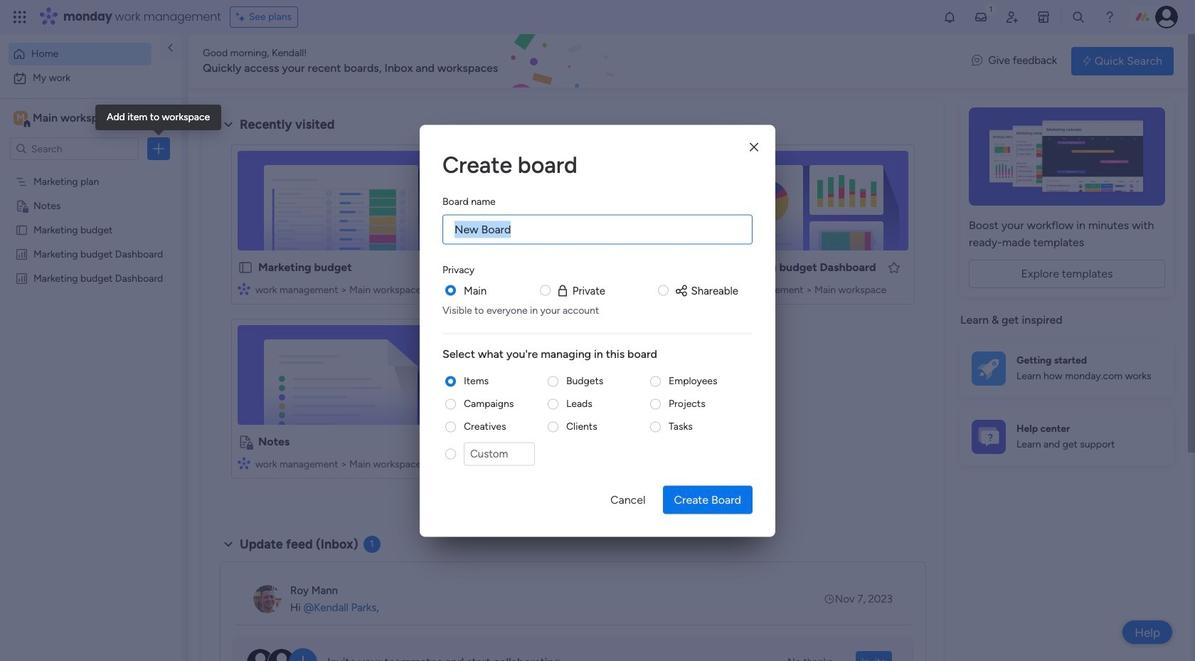 Task type: locate. For each thing, give the bounding box(es) containing it.
1 vertical spatial public board image
[[238, 260, 253, 275]]

1 heading from the top
[[443, 147, 753, 181]]

list box
[[0, 166, 181, 482]]

close recently visited image
[[220, 116, 237, 133]]

close image
[[750, 142, 758, 153]]

0 horizontal spatial public dashboard image
[[15, 271, 28, 285]]

heading
[[443, 147, 753, 181], [443, 194, 496, 208], [443, 262, 475, 277], [443, 345, 753, 363]]

invite members image
[[1005, 10, 1020, 24]]

0 vertical spatial option
[[9, 43, 152, 65]]

component image
[[238, 282, 250, 295]]

component image
[[470, 282, 483, 295], [703, 282, 716, 295], [238, 456, 250, 469]]

public board image down private board image
[[15, 223, 28, 236]]

2 horizontal spatial component image
[[703, 282, 716, 295]]

1 horizontal spatial public board image
[[238, 260, 253, 275]]

0 horizontal spatial public board image
[[15, 223, 28, 236]]

0 vertical spatial public board image
[[15, 223, 28, 236]]

Search in workspace field
[[30, 141, 119, 157]]

public dashboard image
[[15, 247, 28, 260]]

public board image up component image
[[238, 260, 253, 275]]

update feed image
[[974, 10, 988, 24]]

help image
[[1103, 10, 1117, 24]]

1 element
[[363, 536, 380, 553]]

public board image
[[15, 223, 28, 236], [238, 260, 253, 275]]

2 vertical spatial option
[[0, 168, 181, 171]]

help center element
[[961, 408, 1174, 465]]

public dashboard image
[[470, 260, 486, 275], [15, 271, 28, 285]]

3 heading from the top
[[443, 262, 475, 277]]

New Board Name field
[[443, 214, 753, 244]]

private board image
[[238, 434, 253, 450]]

option group
[[443, 374, 753, 474]]

quick search results list box
[[220, 133, 926, 496]]

workspace image
[[14, 110, 28, 126]]

option
[[9, 43, 152, 65], [9, 67, 173, 90], [0, 168, 181, 171]]

public board image inside the quick search results list box
[[238, 260, 253, 275]]

getting started element
[[961, 340, 1174, 397]]

see plans image
[[236, 9, 249, 25]]

notifications image
[[943, 10, 957, 24]]

close update feed (inbox) image
[[220, 536, 237, 553]]

1 horizontal spatial component image
[[470, 282, 483, 295]]

v2 bolt switch image
[[1083, 53, 1091, 69]]

private board image
[[15, 199, 28, 212]]

monday marketplace image
[[1037, 10, 1051, 24]]



Task type: vqa. For each thing, say whether or not it's contained in the screenshot.
v2 user feedback image
yes



Task type: describe. For each thing, give the bounding box(es) containing it.
1 image
[[985, 1, 998, 17]]

roy mann image
[[253, 585, 282, 613]]

kendall parks image
[[1156, 6, 1178, 28]]

1 vertical spatial option
[[9, 67, 173, 90]]

templates image image
[[973, 107, 1161, 206]]

0 horizontal spatial component image
[[238, 456, 250, 469]]

add to favorites image
[[887, 260, 902, 274]]

4 heading from the top
[[443, 345, 753, 363]]

1 horizontal spatial public dashboard image
[[470, 260, 486, 275]]

2 heading from the top
[[443, 194, 496, 208]]

search everything image
[[1072, 10, 1086, 24]]

v2 user feedback image
[[972, 53, 983, 69]]

workspace selection element
[[14, 110, 119, 128]]

select product image
[[13, 10, 27, 24]]

Custom field
[[464, 442, 535, 465]]



